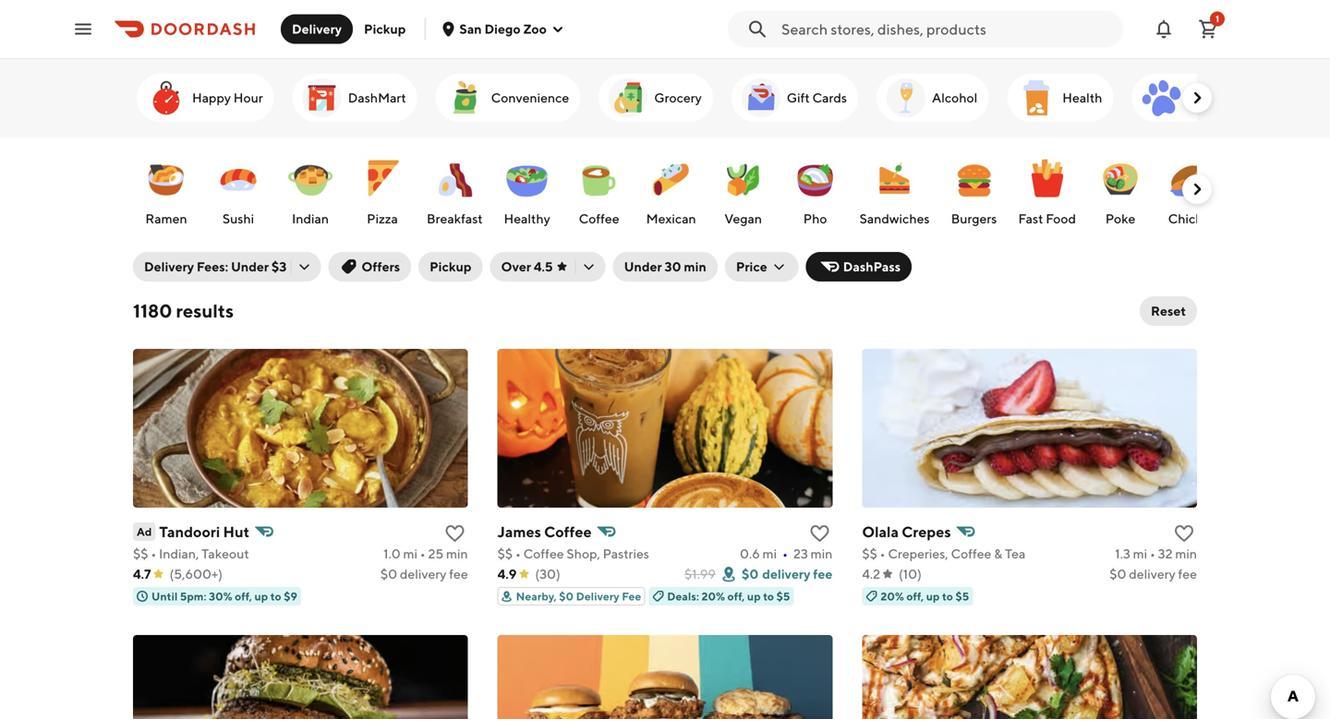 Task type: locate. For each thing, give the bounding box(es) containing it.
up left $9
[[255, 590, 268, 603]]

pickup for pickup button to the bottom
[[430, 259, 472, 274]]

1.0 mi • 25 min
[[384, 546, 468, 562]]

coffee
[[579, 211, 620, 226], [544, 523, 592, 541], [524, 546, 564, 562], [951, 546, 992, 562]]

1 $​0 delivery fee from the left
[[381, 567, 468, 582]]

$0
[[742, 567, 759, 582], [559, 590, 574, 603]]

to down $$ • creperies, coffee & tea
[[942, 590, 953, 603]]

• down olala
[[880, 546, 886, 562]]

0 horizontal spatial to
[[271, 590, 281, 603]]

2 mi from the left
[[763, 546, 777, 562]]

click to add this store to your saved list image
[[444, 523, 466, 545], [809, 523, 831, 545]]

price
[[736, 259, 767, 274]]

2 horizontal spatial delivery
[[576, 590, 620, 603]]

1 $​0 from the left
[[381, 567, 397, 582]]

1 horizontal spatial $5
[[956, 590, 969, 603]]

under left 30
[[624, 259, 662, 274]]

$$ up 4.2
[[862, 546, 878, 562]]

up down $0 delivery fee
[[747, 590, 761, 603]]

off, right 30%
[[235, 590, 252, 603]]

2 horizontal spatial off,
[[907, 590, 924, 603]]

gift cards
[[787, 90, 847, 105]]

1 vertical spatial pickup button
[[419, 252, 483, 282]]

olala
[[862, 523, 899, 541]]

1 vertical spatial delivery
[[144, 259, 194, 274]]

sandwiches
[[860, 211, 930, 226]]

results
[[176, 300, 234, 322]]

$5
[[777, 590, 790, 603], [956, 590, 969, 603]]

1 horizontal spatial 20%
[[881, 590, 904, 603]]

food
[[1046, 211, 1076, 226]]

fee for $$ • creperies, coffee & tea
[[1178, 567, 1197, 582]]

4.5
[[534, 259, 553, 274]]

min right 25
[[446, 546, 468, 562]]

• left the 23
[[783, 546, 788, 562]]

burgers
[[951, 211, 997, 226]]

$5 down $0 delivery fee
[[777, 590, 790, 603]]

0 horizontal spatial delivery
[[400, 567, 447, 582]]

pickup button up dashmart
[[353, 14, 417, 44]]

pickup button down breakfast
[[419, 252, 483, 282]]

$​0 for 1.0 mi • 25 min
[[381, 567, 397, 582]]

$​0 down 1.3
[[1110, 567, 1127, 582]]

5 • from the left
[[880, 546, 886, 562]]

delivery down 1.0 mi • 25 min
[[400, 567, 447, 582]]

until 5pm: 30% off, up to $9
[[152, 590, 297, 603]]

takeout
[[202, 546, 249, 562]]

min down click to add this store to your saved list image
[[1175, 546, 1197, 562]]

1.0
[[384, 546, 401, 562]]

1 delivery from the left
[[400, 567, 447, 582]]

2 $​0 from the left
[[1110, 567, 1127, 582]]

offers
[[362, 259, 400, 274]]

$0 delivery fee
[[742, 567, 833, 582]]

up down $$ • creperies, coffee & tea
[[926, 590, 940, 603]]

pickup
[[364, 21, 406, 36], [430, 259, 472, 274]]

health image
[[1015, 76, 1059, 120]]

to left $9
[[271, 590, 281, 603]]

dashpass
[[843, 259, 901, 274]]

3 delivery from the left
[[1129, 567, 1176, 582]]

$0 down (30)
[[559, 590, 574, 603]]

poke
[[1106, 211, 1136, 226]]

1 horizontal spatial fee
[[813, 567, 833, 582]]

20% down (10)
[[881, 590, 904, 603]]

mi
[[403, 546, 418, 562], [763, 546, 777, 562], [1133, 546, 1148, 562]]

delivery left fees:
[[144, 259, 194, 274]]

$$
[[133, 546, 148, 562], [498, 546, 513, 562], [862, 546, 878, 562]]

3 fee from the left
[[1178, 567, 1197, 582]]

2 $$ from the left
[[498, 546, 513, 562]]

next button of carousel image up chicken
[[1188, 180, 1207, 199]]

1 vertical spatial $0
[[559, 590, 574, 603]]

diego
[[485, 21, 521, 36]]

1 vertical spatial pickup
[[430, 259, 472, 274]]

pickup right the delivery button
[[364, 21, 406, 36]]

0 horizontal spatial fee
[[449, 567, 468, 582]]

health
[[1063, 90, 1103, 105]]

offers button
[[328, 252, 411, 282]]

convenience image
[[443, 76, 487, 120]]

pets image
[[1139, 76, 1184, 120]]

1 $5 from the left
[[777, 590, 790, 603]]

1 horizontal spatial $0
[[742, 567, 759, 582]]

next button of carousel image
[[1188, 89, 1207, 107], [1188, 180, 1207, 199]]

2 click to add this store to your saved list image from the left
[[809, 523, 831, 545]]

4.2
[[862, 567, 880, 582]]

1 up from the left
[[255, 590, 268, 603]]

pets link
[[1132, 74, 1225, 122]]

1 items, open order cart image
[[1197, 18, 1219, 40]]

click to add this store to your saved list image up 1.0 mi • 25 min
[[444, 523, 466, 545]]

• left 25
[[420, 546, 426, 562]]

pickup down breakfast
[[430, 259, 472, 274]]

0 vertical spatial pickup button
[[353, 14, 417, 44]]

indian
[[292, 211, 329, 226]]

$​0
[[381, 567, 397, 582], [1110, 567, 1127, 582]]

pickup button
[[353, 14, 417, 44], [419, 252, 483, 282]]

$​0 down 1.0
[[381, 567, 397, 582]]

0 horizontal spatial $​0
[[381, 567, 397, 582]]

nearby,
[[516, 590, 557, 603]]

$9
[[284, 590, 297, 603]]

3 to from the left
[[942, 590, 953, 603]]

0 horizontal spatial pickup
[[364, 21, 406, 36]]

hour
[[234, 90, 263, 105]]

coffee left &
[[951, 546, 992, 562]]

min right 30
[[684, 259, 707, 274]]

up
[[255, 590, 268, 603], [747, 590, 761, 603], [926, 590, 940, 603]]

1 horizontal spatial $​0 delivery fee
[[1110, 567, 1197, 582]]

1 horizontal spatial $​0
[[1110, 567, 1127, 582]]

0 horizontal spatial under
[[231, 259, 269, 274]]

$$ • indian, takeout
[[133, 546, 249, 562]]

fast food
[[1019, 211, 1076, 226]]

1
[[1216, 13, 1219, 24]]

0.6 mi • 23 min
[[740, 546, 833, 562]]

click to add this store to your saved list image up 0.6 mi • 23 min
[[809, 523, 831, 545]]

delivery for $$ • creperies, coffee & tea
[[1129, 567, 1176, 582]]

1 click to add this store to your saved list image from the left
[[444, 523, 466, 545]]

0 vertical spatial delivery
[[292, 21, 342, 36]]

under left $3
[[231, 259, 269, 274]]

convenience link
[[436, 74, 580, 122]]

1 horizontal spatial under
[[624, 259, 662, 274]]

$5 down $$ • creperies, coffee & tea
[[956, 590, 969, 603]]

delivery left fee
[[576, 590, 620, 603]]

1180 results
[[133, 300, 234, 322]]

3 mi from the left
[[1133, 546, 1148, 562]]

delivery inside button
[[292, 21, 342, 36]]

crepes
[[902, 523, 951, 541]]

0 horizontal spatial $5
[[777, 590, 790, 603]]

2 horizontal spatial delivery
[[1129, 567, 1176, 582]]

2 horizontal spatial up
[[926, 590, 940, 603]]

$$ • creperies, coffee & tea
[[862, 546, 1026, 562]]

0 horizontal spatial off,
[[235, 590, 252, 603]]

0 horizontal spatial $0
[[559, 590, 574, 603]]

$0 down 0.6
[[742, 567, 759, 582]]

2 horizontal spatial $$
[[862, 546, 878, 562]]

1 vertical spatial next button of carousel image
[[1188, 180, 1207, 199]]

0 horizontal spatial click to add this store to your saved list image
[[444, 523, 466, 545]]

off, down 0.6
[[728, 590, 745, 603]]

1 horizontal spatial $$
[[498, 546, 513, 562]]

min inside button
[[684, 259, 707, 274]]

0 horizontal spatial $$
[[133, 546, 148, 562]]

1 horizontal spatial up
[[747, 590, 761, 603]]

fees:
[[197, 259, 228, 274]]

grocery
[[654, 90, 702, 105]]

2 horizontal spatial mi
[[1133, 546, 1148, 562]]

0 horizontal spatial $​0 delivery fee
[[381, 567, 468, 582]]

$$ up 4.9 on the left of page
[[498, 546, 513, 562]]

20%
[[702, 590, 725, 603], [881, 590, 904, 603]]

breakfast
[[427, 211, 483, 226]]

1 horizontal spatial delivery
[[292, 21, 342, 36]]

20% down $1.99
[[702, 590, 725, 603]]

• left 32 at the right bottom
[[1150, 546, 1156, 562]]

2 vertical spatial delivery
[[576, 590, 620, 603]]

1 horizontal spatial off,
[[728, 590, 745, 603]]

to
[[271, 590, 281, 603], [763, 590, 774, 603], [942, 590, 953, 603]]

indian,
[[159, 546, 199, 562]]

happy hour
[[192, 90, 263, 105]]

next button of carousel image right pets 'image'
[[1188, 89, 1207, 107]]

1 to from the left
[[271, 590, 281, 603]]

32
[[1158, 546, 1173, 562]]

click to add this store to your saved list image for $$ • coffee shop, pastries
[[809, 523, 831, 545]]

off, down (10)
[[907, 590, 924, 603]]

delivery up dashmart icon at left
[[292, 21, 342, 36]]

1 horizontal spatial to
[[763, 590, 774, 603]]

1 horizontal spatial delivery
[[762, 567, 811, 582]]

notification bell image
[[1153, 18, 1175, 40]]

mi right 0.6
[[763, 546, 777, 562]]

mi right 1.3
[[1133, 546, 1148, 562]]

0 vertical spatial pickup
[[364, 21, 406, 36]]

fee down 1.3 mi • 32 min
[[1178, 567, 1197, 582]]

1 horizontal spatial pickup button
[[419, 252, 483, 282]]

zoo
[[523, 21, 547, 36]]

1 fee from the left
[[449, 567, 468, 582]]

grocery link
[[599, 74, 713, 122]]

delivery for delivery fees: under $3
[[144, 259, 194, 274]]

min for 1.0 mi • 25 min
[[446, 546, 468, 562]]

pastries
[[603, 546, 649, 562]]

fee down 0.6 mi • 23 min
[[813, 567, 833, 582]]

mi right 1.0
[[403, 546, 418, 562]]

1.3
[[1115, 546, 1131, 562]]

0 vertical spatial next button of carousel image
[[1188, 89, 1207, 107]]

cards
[[813, 90, 847, 105]]

delivery down 0.6 mi • 23 min
[[762, 567, 811, 582]]

over
[[501, 259, 531, 274]]

pets
[[1188, 90, 1214, 105]]

0 horizontal spatial 20%
[[702, 590, 725, 603]]

min right the 23
[[811, 546, 833, 562]]

2 $​0 delivery fee from the left
[[1110, 567, 1197, 582]]

$​0 delivery fee
[[381, 567, 468, 582], [1110, 567, 1197, 582]]

off,
[[235, 590, 252, 603], [728, 590, 745, 603], [907, 590, 924, 603]]

4.9
[[498, 567, 517, 582]]

mi for 0.6
[[763, 546, 777, 562]]

1 20% from the left
[[702, 590, 725, 603]]

1 next button of carousel image from the top
[[1188, 89, 1207, 107]]

to down $0 delivery fee
[[763, 590, 774, 603]]

1 mi from the left
[[403, 546, 418, 562]]

0 horizontal spatial mi
[[403, 546, 418, 562]]

1 horizontal spatial pickup
[[430, 259, 472, 274]]

2 horizontal spatial fee
[[1178, 567, 1197, 582]]

0 horizontal spatial delivery
[[144, 259, 194, 274]]

• up 4.7
[[151, 546, 156, 562]]

2 horizontal spatial to
[[942, 590, 953, 603]]

1 horizontal spatial mi
[[763, 546, 777, 562]]

0 horizontal spatial up
[[255, 590, 268, 603]]

6 • from the left
[[1150, 546, 1156, 562]]

3 $$ from the left
[[862, 546, 878, 562]]

fee down 1.0 mi • 25 min
[[449, 567, 468, 582]]

delivery down 1.3 mi • 32 min
[[1129, 567, 1176, 582]]

$$ up 4.7
[[133, 546, 148, 562]]

$​0 delivery fee down 1.3 mi • 32 min
[[1110, 567, 1197, 582]]

2 under from the left
[[624, 259, 662, 274]]

1 horizontal spatial click to add this store to your saved list image
[[809, 523, 831, 545]]

pickup for leftmost pickup button
[[364, 21, 406, 36]]

click to add this store to your saved list image
[[1173, 523, 1195, 545]]

• down james
[[515, 546, 521, 562]]

min
[[684, 259, 707, 274], [446, 546, 468, 562], [811, 546, 833, 562], [1175, 546, 1197, 562]]

2 • from the left
[[420, 546, 426, 562]]

$​0 delivery fee down 1.0 mi • 25 min
[[381, 567, 468, 582]]

san diego zoo button
[[441, 21, 565, 36]]

grocery image
[[606, 76, 651, 120]]



Task type: vqa. For each thing, say whether or not it's contained in the screenshot.
Cheese
no



Task type: describe. For each thing, give the bounding box(es) containing it.
reset
[[1151, 303, 1186, 319]]

healthy
[[504, 211, 550, 226]]

dashmart
[[348, 90, 406, 105]]

30
[[665, 259, 681, 274]]

0 vertical spatial $0
[[742, 567, 759, 582]]

fee
[[622, 590, 641, 603]]

ad tandoori hut
[[137, 523, 249, 541]]

mi for 1.3
[[1133, 546, 1148, 562]]

min for 0.6 mi • 23 min
[[811, 546, 833, 562]]

(30)
[[535, 567, 561, 582]]

23
[[794, 546, 808, 562]]

1180
[[133, 300, 172, 322]]

under 30 min
[[624, 259, 707, 274]]

2 to from the left
[[763, 590, 774, 603]]

under inside under 30 min button
[[624, 259, 662, 274]]

2 $5 from the left
[[956, 590, 969, 603]]

1 button
[[1190, 11, 1227, 48]]

1.3 mi • 32 min
[[1115, 546, 1197, 562]]

2 off, from the left
[[728, 590, 745, 603]]

25
[[428, 546, 444, 562]]

san diego zoo
[[460, 21, 547, 36]]

under 30 min button
[[613, 252, 718, 282]]

min for 1.3 mi • 32 min
[[1175, 546, 1197, 562]]

mexican
[[646, 211, 696, 226]]

gift cards link
[[731, 74, 858, 122]]

until
[[152, 590, 178, 603]]

2 20% from the left
[[881, 590, 904, 603]]

vegan
[[725, 211, 762, 226]]

tandoori
[[159, 523, 220, 541]]

0.6
[[740, 546, 760, 562]]

james
[[498, 523, 541, 541]]

delivery for delivery
[[292, 21, 342, 36]]

1 • from the left
[[151, 546, 156, 562]]

dashpass button
[[806, 252, 912, 282]]

Store search: begin typing to search for stores available on DoorDash text field
[[782, 19, 1112, 39]]

coffee up $$ • coffee shop, pastries
[[544, 523, 592, 541]]

fast
[[1019, 211, 1043, 226]]

alcohol link
[[877, 74, 989, 122]]

gift
[[787, 90, 810, 105]]

3 up from the left
[[926, 590, 940, 603]]

20% off, up to $5
[[881, 590, 969, 603]]

dashmart image
[[300, 76, 344, 120]]

ad
[[137, 526, 152, 539]]

coffee up (30)
[[524, 546, 564, 562]]

$$ for james coffee
[[498, 546, 513, 562]]

$3
[[272, 259, 287, 274]]

dashmart link
[[293, 74, 417, 122]]

pho
[[803, 211, 827, 226]]

5pm:
[[180, 590, 207, 603]]

$​0 for 1.3 mi • 32 min
[[1110, 567, 1127, 582]]

1 off, from the left
[[235, 590, 252, 603]]

0 horizontal spatial pickup button
[[353, 14, 417, 44]]

pizza
[[367, 211, 398, 226]]

click to add this store to your saved list image for $$ • indian, takeout
[[444, 523, 466, 545]]

1 under from the left
[[231, 259, 269, 274]]

30%
[[209, 590, 232, 603]]

1 $$ from the left
[[133, 546, 148, 562]]

alcohol image
[[884, 76, 928, 120]]

2 next button of carousel image from the top
[[1188, 180, 1207, 199]]

over 4.5 button
[[490, 252, 606, 282]]

3 • from the left
[[515, 546, 521, 562]]

tea
[[1005, 546, 1026, 562]]

delivery button
[[281, 14, 353, 44]]

4.7
[[133, 567, 151, 582]]

$$ for olala crepes
[[862, 546, 878, 562]]

chicken
[[1168, 211, 1217, 226]]

(10)
[[899, 567, 922, 582]]

2 up from the left
[[747, 590, 761, 603]]

4 • from the left
[[783, 546, 788, 562]]

creperies,
[[888, 546, 948, 562]]

alcohol
[[932, 90, 978, 105]]

open menu image
[[72, 18, 94, 40]]

$$ • coffee shop, pastries
[[498, 546, 649, 562]]

shop,
[[567, 546, 600, 562]]

health link
[[1007, 74, 1114, 122]]

delivery fees: under $3
[[144, 259, 287, 274]]

hut
[[223, 523, 249, 541]]

olala crepes
[[862, 523, 951, 541]]

price button
[[725, 252, 799, 282]]

happy
[[192, 90, 231, 105]]

fee for $$ • indian, takeout
[[449, 567, 468, 582]]

coffee up over 4.5 button
[[579, 211, 620, 226]]

2 fee from the left
[[813, 567, 833, 582]]

delivery for $$ • indian, takeout
[[400, 567, 447, 582]]

3 off, from the left
[[907, 590, 924, 603]]

reset button
[[1140, 297, 1197, 326]]

over 4.5
[[501, 259, 553, 274]]

deals:
[[667, 590, 699, 603]]

happy hour image
[[144, 76, 188, 120]]

happy hour link
[[137, 74, 274, 122]]

ramen
[[145, 211, 187, 226]]

(5,600+)
[[170, 567, 223, 582]]

2 delivery from the left
[[762, 567, 811, 582]]

deals: 20% off, up to $5
[[667, 590, 790, 603]]

$​0 delivery fee for 32
[[1110, 567, 1197, 582]]

&
[[994, 546, 1003, 562]]

sushi
[[223, 211, 254, 226]]

nearby, $0 delivery fee
[[516, 590, 641, 603]]

san
[[460, 21, 482, 36]]

convenience
[[491, 90, 569, 105]]

mi for 1.0
[[403, 546, 418, 562]]

$​0 delivery fee for 25
[[381, 567, 468, 582]]

gift cards image
[[739, 76, 783, 120]]



